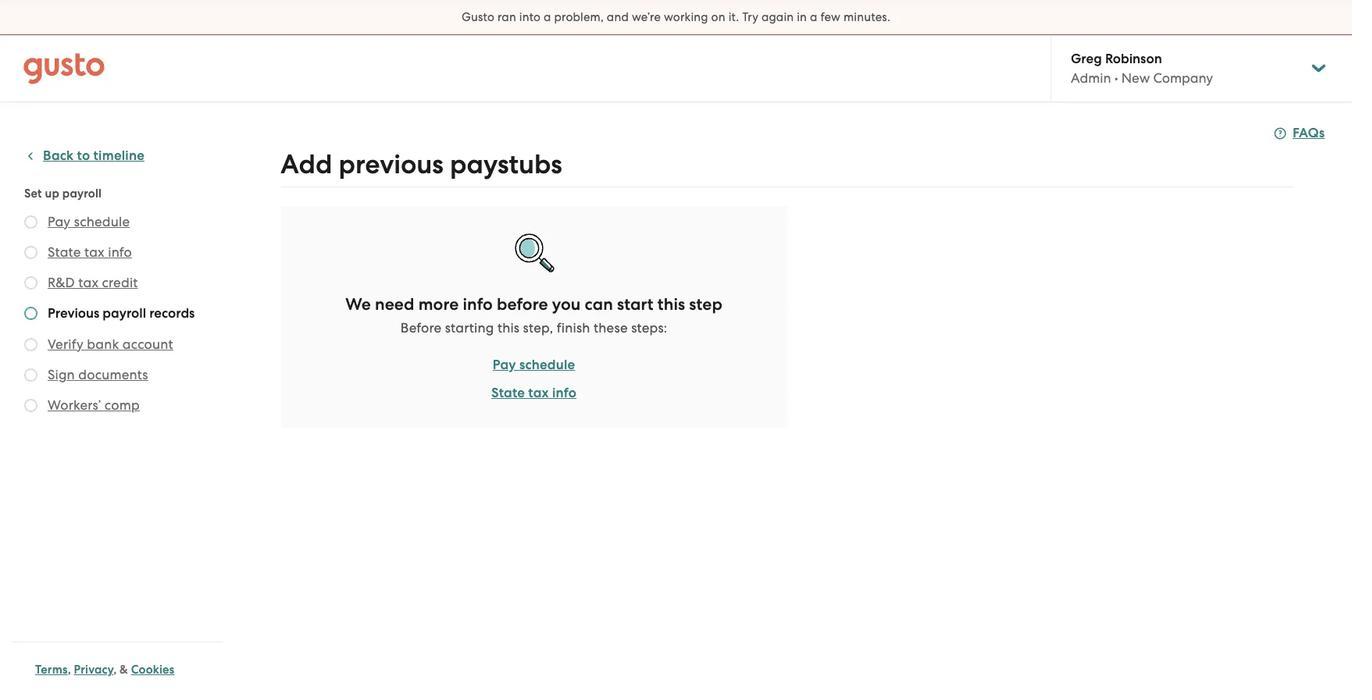 Task type: locate. For each thing, give the bounding box(es) containing it.
working
[[664, 10, 708, 24]]

1 vertical spatial state
[[491, 385, 525, 402]]

0 vertical spatial state
[[48, 245, 81, 260]]

1 horizontal spatial state
[[491, 385, 525, 402]]

1 horizontal spatial pay
[[493, 357, 516, 373]]

state tax info for the state tax info button
[[48, 245, 132, 260]]

tax up r&d tax credit
[[84, 245, 105, 260]]

previous
[[339, 148, 444, 180]]

2 , from the left
[[113, 663, 117, 677]]

before
[[401, 320, 442, 336]]

info up starting
[[463, 295, 493, 315]]

1 vertical spatial pay schedule
[[493, 357, 575, 373]]

schedule for pay schedule link at left bottom
[[520, 357, 575, 373]]

to
[[77, 148, 90, 164]]

check image down set
[[24, 216, 38, 229]]

0 vertical spatial schedule
[[74, 214, 130, 230]]

check image left previous
[[24, 307, 38, 320]]

cookies button
[[131, 661, 174, 680]]

pay schedule
[[48, 214, 130, 230], [493, 357, 575, 373]]

and
[[607, 10, 629, 24]]

0 vertical spatial tax
[[84, 245, 105, 260]]

0 vertical spatial check image
[[24, 216, 38, 229]]

1 horizontal spatial info
[[463, 295, 493, 315]]

check image left the sign
[[24, 369, 38, 382]]

pay schedule link
[[493, 356, 575, 375]]

state tax info inside previous payroll records list
[[48, 245, 132, 260]]

0 vertical spatial this
[[658, 295, 685, 315]]

new
[[1122, 70, 1150, 86]]

payroll down "credit"
[[103, 306, 146, 322]]

state inside button
[[48, 245, 81, 260]]

admin
[[1071, 70, 1112, 86]]

tax down pay schedule link at left bottom
[[528, 385, 549, 402]]

info up "credit"
[[108, 245, 132, 260]]

info inside button
[[108, 245, 132, 260]]

2 check image from the top
[[24, 307, 38, 320]]

check image left verify
[[24, 338, 38, 352]]

3 check image from the top
[[24, 399, 38, 413]]

check image left the state tax info button
[[24, 246, 38, 259]]

robinson
[[1106, 51, 1162, 67]]

pay down set up payroll at the left
[[48, 214, 71, 230]]

0 vertical spatial info
[[108, 245, 132, 260]]

1 vertical spatial tax
[[78, 275, 99, 291]]

add
[[281, 148, 332, 180]]

check image left workers'
[[24, 399, 38, 413]]

state for the state tax info button
[[48, 245, 81, 260]]

schedule inside button
[[74, 214, 130, 230]]

check image for r&d
[[24, 277, 38, 290]]

in
[[797, 10, 807, 24]]

2 vertical spatial info
[[552, 385, 577, 402]]

pay for pay schedule link at left bottom
[[493, 357, 516, 373]]

greg robinson admin • new company
[[1071, 51, 1214, 86]]

greg
[[1071, 51, 1102, 67]]

check image
[[24, 216, 38, 229], [24, 277, 38, 290], [24, 399, 38, 413]]

state
[[48, 245, 81, 260], [491, 385, 525, 402]]

,
[[68, 663, 71, 677], [113, 663, 117, 677]]

1 vertical spatial check image
[[24, 277, 38, 290]]

1 horizontal spatial payroll
[[103, 306, 146, 322]]

pay inside button
[[48, 214, 71, 230]]

tax for state tax info link
[[528, 385, 549, 402]]

pay
[[48, 214, 71, 230], [493, 357, 516, 373]]

check image for sign
[[24, 369, 38, 382]]

0 horizontal spatial state
[[48, 245, 81, 260]]

back to timeline button
[[24, 147, 145, 166]]

tax for r&d tax credit button
[[78, 275, 99, 291]]

info for state tax info link
[[552, 385, 577, 402]]

pay schedule inside previous payroll records list
[[48, 214, 130, 230]]

0 horizontal spatial info
[[108, 245, 132, 260]]

1 a from the left
[[544, 10, 551, 24]]

verify
[[48, 337, 84, 352]]

home image
[[23, 53, 105, 84]]

need
[[375, 295, 415, 315]]

2 check image from the top
[[24, 277, 38, 290]]

schedule up state tax info link
[[520, 357, 575, 373]]

0 horizontal spatial pay schedule
[[48, 214, 130, 230]]

0 horizontal spatial payroll
[[62, 187, 102, 201]]

check image left r&d
[[24, 277, 38, 290]]

1 vertical spatial payroll
[[103, 306, 146, 322]]

schedule
[[74, 214, 130, 230], [520, 357, 575, 373]]

this down before
[[498, 320, 520, 336]]

0 horizontal spatial ,
[[68, 663, 71, 677]]

records
[[149, 306, 195, 322]]

1 horizontal spatial a
[[810, 10, 818, 24]]

info for the state tax info button
[[108, 245, 132, 260]]

pay schedule for pay schedule link at left bottom
[[493, 357, 575, 373]]

steps:
[[631, 320, 668, 336]]

3 check image from the top
[[24, 338, 38, 352]]

1 vertical spatial info
[[463, 295, 493, 315]]

set up payroll
[[24, 187, 102, 201]]

2 vertical spatial check image
[[24, 399, 38, 413]]

state up r&d
[[48, 245, 81, 260]]

pay up state tax info link
[[493, 357, 516, 373]]

0 vertical spatial pay schedule
[[48, 214, 130, 230]]

minutes.
[[844, 10, 891, 24]]

info
[[108, 245, 132, 260], [463, 295, 493, 315], [552, 385, 577, 402]]

check image for verify
[[24, 338, 38, 352]]

back
[[43, 148, 74, 164]]

0 vertical spatial state tax info
[[48, 245, 132, 260]]

1 vertical spatial state tax info
[[491, 385, 577, 402]]

1 horizontal spatial state tax info
[[491, 385, 577, 402]]

set
[[24, 187, 42, 201]]

pay schedule up the state tax info button
[[48, 214, 130, 230]]

sign documents button
[[48, 366, 148, 384]]

state tax info for state tax info link
[[491, 385, 577, 402]]

2 vertical spatial tax
[[528, 385, 549, 402]]

previous
[[48, 306, 99, 322]]

comp
[[105, 398, 140, 413]]

payroll up pay schedule button
[[62, 187, 102, 201]]

1 horizontal spatial schedule
[[520, 357, 575, 373]]

pay schedule button
[[48, 213, 130, 231]]

, left the privacy link on the bottom left of the page
[[68, 663, 71, 677]]

2 horizontal spatial info
[[552, 385, 577, 402]]

1 check image from the top
[[24, 246, 38, 259]]

0 vertical spatial payroll
[[62, 187, 102, 201]]

tax
[[84, 245, 105, 260], [78, 275, 99, 291], [528, 385, 549, 402]]

1 horizontal spatial ,
[[113, 663, 117, 677]]

these
[[594, 320, 628, 336]]

starting
[[445, 320, 494, 336]]

schedule up the state tax info button
[[74, 214, 130, 230]]

sign documents
[[48, 367, 148, 383]]

can
[[585, 295, 613, 315]]

1 check image from the top
[[24, 216, 38, 229]]

0 horizontal spatial state tax info
[[48, 245, 132, 260]]

0 horizontal spatial this
[[498, 320, 520, 336]]

state tax info button
[[48, 243, 132, 262]]

state down pay schedule link at left bottom
[[491, 385, 525, 402]]

info down pay schedule link at left bottom
[[552, 385, 577, 402]]

check image
[[24, 246, 38, 259], [24, 307, 38, 320], [24, 338, 38, 352], [24, 369, 38, 382]]

1 vertical spatial schedule
[[520, 357, 575, 373]]

check image for state
[[24, 246, 38, 259]]

a right in
[[810, 10, 818, 24]]

previous payroll records list
[[24, 213, 216, 418]]

1 vertical spatial pay
[[493, 357, 516, 373]]

schedule for pay schedule button
[[74, 214, 130, 230]]

state tax info down pay schedule link at left bottom
[[491, 385, 577, 402]]

0 horizontal spatial schedule
[[74, 214, 130, 230]]

this up steps:
[[658, 295, 685, 315]]

this
[[658, 295, 685, 315], [498, 320, 520, 336]]

state tax info
[[48, 245, 132, 260], [491, 385, 577, 402]]

0 horizontal spatial pay
[[48, 214, 71, 230]]

privacy
[[74, 663, 113, 677]]

pay for pay schedule button
[[48, 214, 71, 230]]

documents
[[78, 367, 148, 383]]

0 horizontal spatial a
[[544, 10, 551, 24]]

0 vertical spatial pay
[[48, 214, 71, 230]]

tax right r&d
[[78, 275, 99, 291]]

payroll
[[62, 187, 102, 201], [103, 306, 146, 322]]

a right into
[[544, 10, 551, 24]]

state tax info down pay schedule button
[[48, 245, 132, 260]]

pay schedule up state tax info link
[[493, 357, 575, 373]]

1 horizontal spatial pay schedule
[[493, 357, 575, 373]]

cookies
[[131, 663, 174, 677]]

4 check image from the top
[[24, 369, 38, 382]]

a
[[544, 10, 551, 24], [810, 10, 818, 24]]

, left &
[[113, 663, 117, 677]]



Task type: vqa. For each thing, say whether or not it's contained in the screenshot.
is in the left top of the page
no



Task type: describe. For each thing, give the bounding box(es) containing it.
it.
[[729, 10, 739, 24]]

previous payroll records
[[48, 306, 195, 322]]

r&d tax credit button
[[48, 273, 138, 292]]

sign
[[48, 367, 75, 383]]

again
[[762, 10, 794, 24]]

add previous paystubs
[[281, 148, 562, 180]]

info inside we need more info before you can start this step before starting this step, finish these steps:
[[463, 295, 493, 315]]

r&d tax credit
[[48, 275, 138, 291]]

gusto ran into a problem, and we're working on it. try again in a few minutes.
[[462, 10, 891, 24]]

faqs button
[[1274, 124, 1325, 143]]

tax for the state tax info button
[[84, 245, 105, 260]]

step
[[689, 295, 723, 315]]

verify bank account
[[48, 337, 173, 352]]

we need more info before you can start this step before starting this step, finish these steps:
[[346, 295, 723, 336]]

credit
[[102, 275, 138, 291]]

terms link
[[35, 663, 68, 677]]

bank
[[87, 337, 119, 352]]

state for state tax info link
[[491, 385, 525, 402]]

check image for pay
[[24, 216, 38, 229]]

2 a from the left
[[810, 10, 818, 24]]

step,
[[523, 320, 553, 336]]

on
[[711, 10, 726, 24]]

workers'
[[48, 398, 101, 413]]

back to timeline
[[43, 148, 145, 164]]

•
[[1115, 70, 1119, 86]]

few
[[821, 10, 841, 24]]

account
[[122, 337, 173, 352]]

company
[[1154, 70, 1214, 86]]

r&d
[[48, 275, 75, 291]]

before
[[497, 295, 548, 315]]

state tax info link
[[491, 384, 577, 403]]

we
[[346, 295, 371, 315]]

pay schedule for pay schedule button
[[48, 214, 130, 230]]

1 , from the left
[[68, 663, 71, 677]]

terms , privacy , & cookies
[[35, 663, 174, 677]]

terms
[[35, 663, 68, 677]]

1 vertical spatial this
[[498, 320, 520, 336]]

we're
[[632, 10, 661, 24]]

payroll inside list
[[103, 306, 146, 322]]

paystubs
[[450, 148, 562, 180]]

1 horizontal spatial this
[[658, 295, 685, 315]]

privacy link
[[74, 663, 113, 677]]

into
[[519, 10, 541, 24]]

start
[[617, 295, 654, 315]]

workers' comp
[[48, 398, 140, 413]]

try
[[742, 10, 759, 24]]

timeline
[[93, 148, 145, 164]]

check image for workers'
[[24, 399, 38, 413]]

more
[[419, 295, 459, 315]]

finish
[[557, 320, 590, 336]]

ran
[[498, 10, 516, 24]]

workers' comp button
[[48, 396, 140, 415]]

verify bank account button
[[48, 335, 173, 354]]

problem,
[[554, 10, 604, 24]]

up
[[45, 187, 59, 201]]

faqs
[[1293, 125, 1325, 141]]

&
[[120, 663, 128, 677]]

you
[[552, 295, 581, 315]]

gusto
[[462, 10, 495, 24]]



